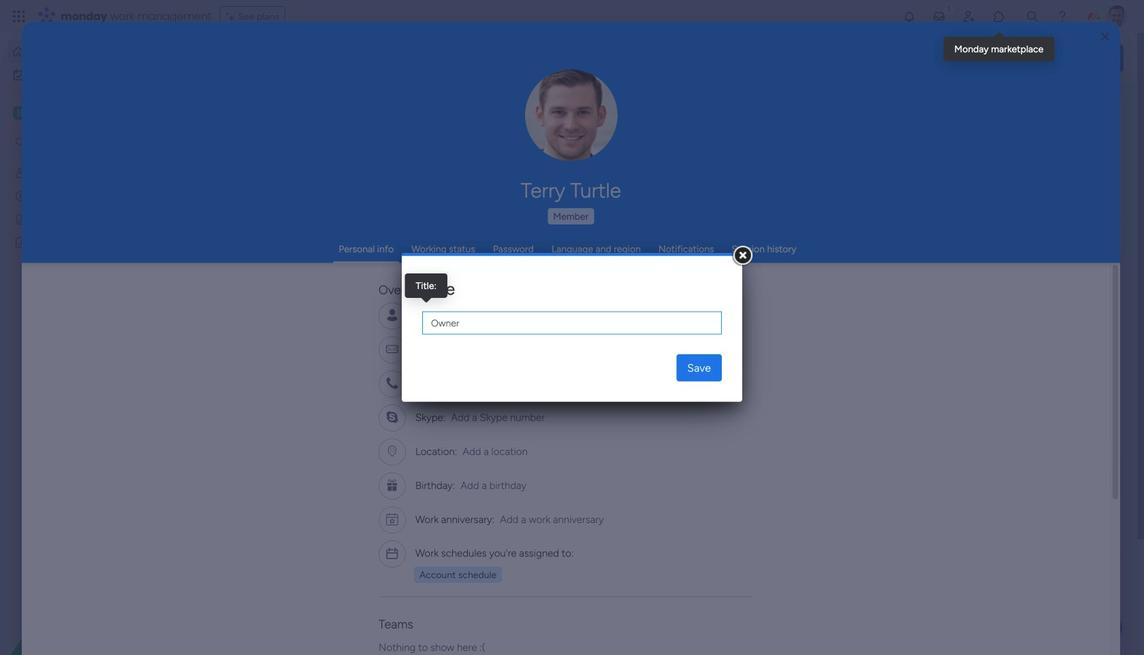 Task type: locate. For each thing, give the bounding box(es) containing it.
0 vertical spatial lottie animation image
[[534, 33, 917, 84]]

public board image
[[14, 213, 27, 226], [450, 249, 465, 264]]

option
[[0, 161, 174, 164]]

public board image
[[227, 249, 242, 264], [673, 249, 688, 264]]

public board image up component icon
[[450, 249, 465, 264]]

quick search results list box
[[210, 127, 887, 475]]

None field
[[422, 312, 722, 335]]

invite members image
[[962, 10, 976, 23]]

add to favorites image
[[404, 249, 418, 263], [849, 249, 863, 263]]

list box
[[0, 159, 174, 438]]

1 add to favorites image from the left
[[404, 249, 418, 263]]

public dashboard image
[[14, 236, 27, 249]]

component image
[[450, 270, 462, 282]]

public board image up component image
[[227, 249, 242, 264]]

add to favorites image for 2nd public board image from right
[[404, 249, 418, 263]]

1 vertical spatial lottie animation element
[[0, 518, 174, 656]]

search everything image
[[1026, 10, 1039, 23]]

0 horizontal spatial lottie animation image
[[0, 518, 174, 656]]

1 vertical spatial public board image
[[450, 249, 465, 264]]

0 horizontal spatial add to favorites image
[[404, 249, 418, 263]]

monday marketplace image
[[992, 10, 1006, 23]]

0 vertical spatial public board image
[[14, 213, 27, 226]]

public board image up public dashboard icon
[[14, 213, 27, 226]]

dapulse x slim image
[[1103, 99, 1120, 115]]

lottie animation element
[[534, 33, 917, 84], [0, 518, 174, 656]]

1 horizontal spatial add to favorites image
[[849, 249, 863, 263]]

workspace image
[[13, 106, 27, 121]]

0 vertical spatial lottie animation element
[[534, 33, 917, 84]]

1 image
[[943, 1, 955, 16]]

1 horizontal spatial lottie animation image
[[534, 33, 917, 84]]

1 vertical spatial lottie animation image
[[0, 518, 174, 656]]

terry turtle image
[[1106, 5, 1128, 27]]

0 horizontal spatial lottie animation element
[[0, 518, 174, 656]]

select product image
[[12, 10, 26, 23]]

v2 bolt switch image
[[1037, 51, 1045, 66]]

0 horizontal spatial public board image
[[14, 213, 27, 226]]

1 horizontal spatial public board image
[[673, 249, 688, 264]]

2 add to favorites image from the left
[[849, 249, 863, 263]]

lottie animation image
[[534, 33, 917, 84], [0, 518, 174, 656]]

public board image right the remove from favorites icon
[[673, 249, 688, 264]]

0 horizontal spatial public board image
[[227, 249, 242, 264]]

see plans image
[[226, 9, 238, 24]]

remove from favorites image
[[627, 249, 640, 263]]

lottie animation image for the right lottie animation element
[[534, 33, 917, 84]]



Task type: vqa. For each thing, say whether or not it's contained in the screenshot.
OPTIONS Image
no



Task type: describe. For each thing, give the bounding box(es) containing it.
update feed image
[[932, 10, 946, 23]]

add to favorites image for first public board image from right
[[849, 249, 863, 263]]

component image
[[227, 270, 240, 282]]

notifications image
[[902, 10, 916, 23]]

1 public board image from the left
[[227, 249, 242, 264]]

templates image image
[[932, 274, 1112, 368]]

1 horizontal spatial lottie animation element
[[534, 33, 917, 84]]

2 public board image from the left
[[673, 249, 688, 264]]

help image
[[1056, 10, 1069, 23]]

contact sales element
[[920, 627, 1124, 656]]

close image
[[1101, 32, 1109, 42]]

v2 user feedback image
[[931, 51, 941, 66]]

1 horizontal spatial public board image
[[450, 249, 465, 264]]

lottie animation image for the left lottie animation element
[[0, 518, 174, 656]]

getting started element
[[920, 496, 1124, 551]]

help center element
[[920, 562, 1124, 616]]

add to favorites image
[[404, 416, 418, 429]]

copied! image
[[479, 311, 490, 321]]



